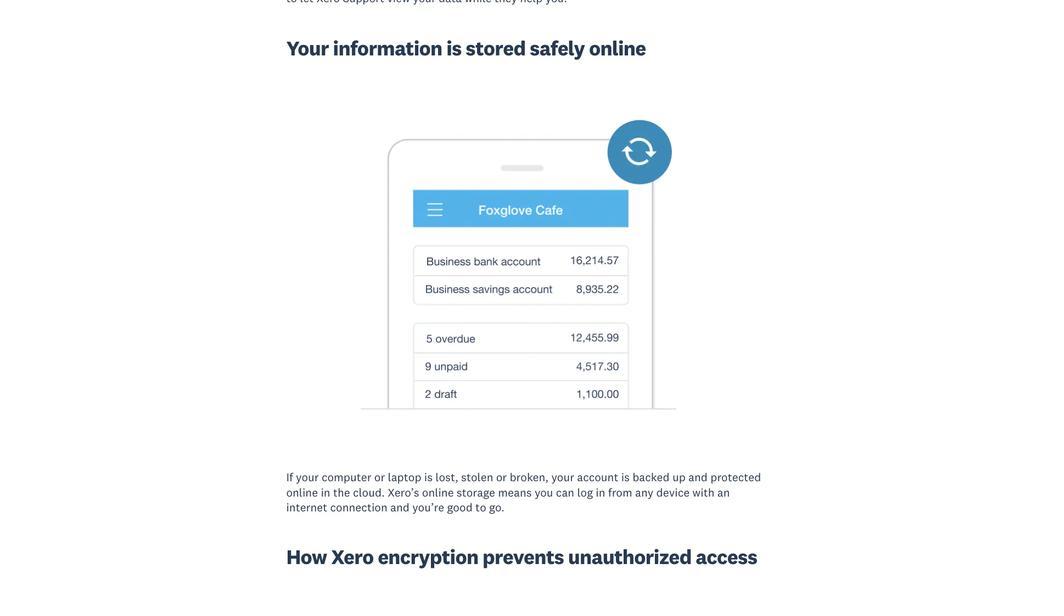 Task type: describe. For each thing, give the bounding box(es) containing it.
the
[[333, 485, 350, 500]]

prevents
[[483, 544, 564, 570]]

1 horizontal spatial and
[[689, 470, 708, 485]]

how xero encryption prevents unauthorized access
[[286, 544, 757, 570]]

1 horizontal spatial online
[[422, 485, 454, 500]]

protected
[[711, 470, 761, 485]]

xero
[[331, 544, 374, 570]]

2 horizontal spatial is
[[621, 470, 630, 485]]

a mobile app shows business data that's been backed up in the cloud so it's available securely from any device anywhere. image
[[201, 114, 859, 416]]

means
[[498, 485, 532, 500]]

to
[[476, 500, 486, 515]]

any
[[635, 485, 654, 500]]

1 horizontal spatial is
[[447, 35, 462, 61]]

2 in from the left
[[596, 485, 605, 500]]

if
[[286, 470, 293, 485]]

device
[[656, 485, 690, 500]]

encryption
[[378, 544, 479, 570]]

2 your from the left
[[552, 470, 574, 485]]

0 horizontal spatial is
[[424, 470, 433, 485]]

information
[[333, 35, 442, 61]]

your information is stored safely online
[[286, 35, 646, 61]]

an
[[718, 485, 730, 500]]

stored
[[466, 35, 526, 61]]

1 or from the left
[[374, 470, 385, 485]]

if your computer or laptop is lost, stolen or broken, your account is backed up and protected online in the cloud. xero's online storage means you can log in from any device with an internet connection and you're good to go.
[[286, 470, 761, 515]]

2 or from the left
[[496, 470, 507, 485]]

account
[[577, 470, 619, 485]]

access
[[696, 544, 757, 570]]

computer
[[322, 470, 372, 485]]

0 horizontal spatial online
[[286, 485, 318, 500]]

1 in from the left
[[321, 485, 330, 500]]

can
[[556, 485, 574, 500]]

cloud.
[[353, 485, 385, 500]]



Task type: vqa. For each thing, say whether or not it's contained in the screenshot.
up
yes



Task type: locate. For each thing, give the bounding box(es) containing it.
you
[[535, 485, 553, 500]]

or up means
[[496, 470, 507, 485]]

internet
[[286, 500, 327, 515]]

how
[[286, 544, 327, 570]]

xero's
[[388, 485, 419, 500]]

and
[[689, 470, 708, 485], [390, 500, 410, 515]]

0 horizontal spatial your
[[296, 470, 319, 485]]

storage
[[457, 485, 495, 500]]

or
[[374, 470, 385, 485], [496, 470, 507, 485]]

is
[[447, 35, 462, 61], [424, 470, 433, 485], [621, 470, 630, 485]]

0 horizontal spatial or
[[374, 470, 385, 485]]

0 horizontal spatial and
[[390, 500, 410, 515]]

your
[[286, 35, 329, 61]]

1 vertical spatial and
[[390, 500, 410, 515]]

online
[[589, 35, 646, 61], [286, 485, 318, 500], [422, 485, 454, 500]]

with
[[693, 485, 715, 500]]

or up cloud.
[[374, 470, 385, 485]]

your
[[296, 470, 319, 485], [552, 470, 574, 485]]

you're
[[412, 500, 444, 515]]

broken,
[[510, 470, 549, 485]]

is left lost, at the bottom left of page
[[424, 470, 433, 485]]

go.
[[489, 500, 505, 515]]

lost,
[[436, 470, 458, 485]]

0 horizontal spatial in
[[321, 485, 330, 500]]

backed
[[633, 470, 670, 485]]

unauthorized
[[568, 544, 692, 570]]

stolen
[[461, 470, 493, 485]]

in down account
[[596, 485, 605, 500]]

1 your from the left
[[296, 470, 319, 485]]

and down 'xero's'
[[390, 500, 410, 515]]

connection
[[330, 500, 388, 515]]

safely
[[530, 35, 585, 61]]

log
[[577, 485, 593, 500]]

2 horizontal spatial online
[[589, 35, 646, 61]]

1 horizontal spatial in
[[596, 485, 605, 500]]

0 vertical spatial and
[[689, 470, 708, 485]]

in left the
[[321, 485, 330, 500]]

your right if
[[296, 470, 319, 485]]

good
[[447, 500, 473, 515]]

laptop
[[388, 470, 421, 485]]

up
[[673, 470, 686, 485]]

1 horizontal spatial your
[[552, 470, 574, 485]]

1 horizontal spatial or
[[496, 470, 507, 485]]

is left stored
[[447, 35, 462, 61]]

in
[[321, 485, 330, 500], [596, 485, 605, 500]]

your up 'can'
[[552, 470, 574, 485]]

is up from
[[621, 470, 630, 485]]

from
[[608, 485, 632, 500]]

and up with
[[689, 470, 708, 485]]



